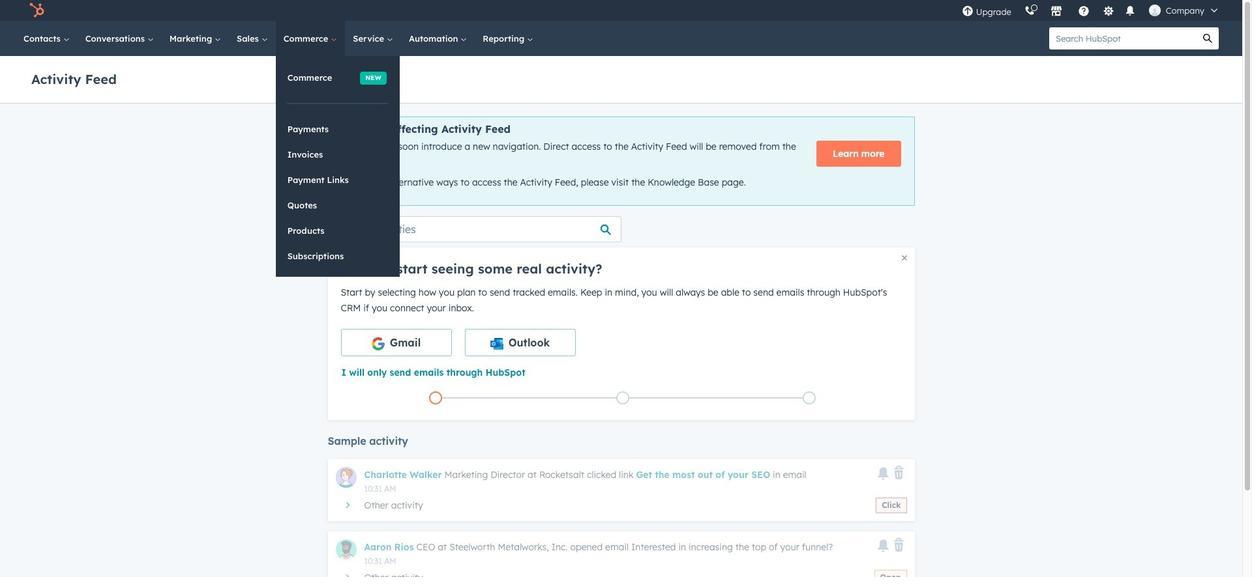 Task type: vqa. For each thing, say whether or not it's contained in the screenshot.
DATE
no



Task type: describe. For each thing, give the bounding box(es) containing it.
Search activities search field
[[328, 216, 621, 242]]

onboarding.steps.finalstep.title image
[[806, 396, 813, 403]]

onboarding.steps.sendtrackedemailingmail.title image
[[619, 396, 626, 403]]



Task type: locate. For each thing, give the bounding box(es) containing it.
menu
[[955, 0, 1227, 21]]

None checkbox
[[341, 329, 452, 357], [465, 329, 576, 357], [341, 329, 452, 357], [465, 329, 576, 357]]

close image
[[902, 256, 907, 261]]

commerce menu
[[276, 56, 400, 277]]

Search HubSpot search field
[[1049, 27, 1197, 50]]

marketplaces image
[[1051, 6, 1062, 18]]

jacob simon image
[[1149, 5, 1161, 16]]

list
[[342, 389, 903, 408]]



